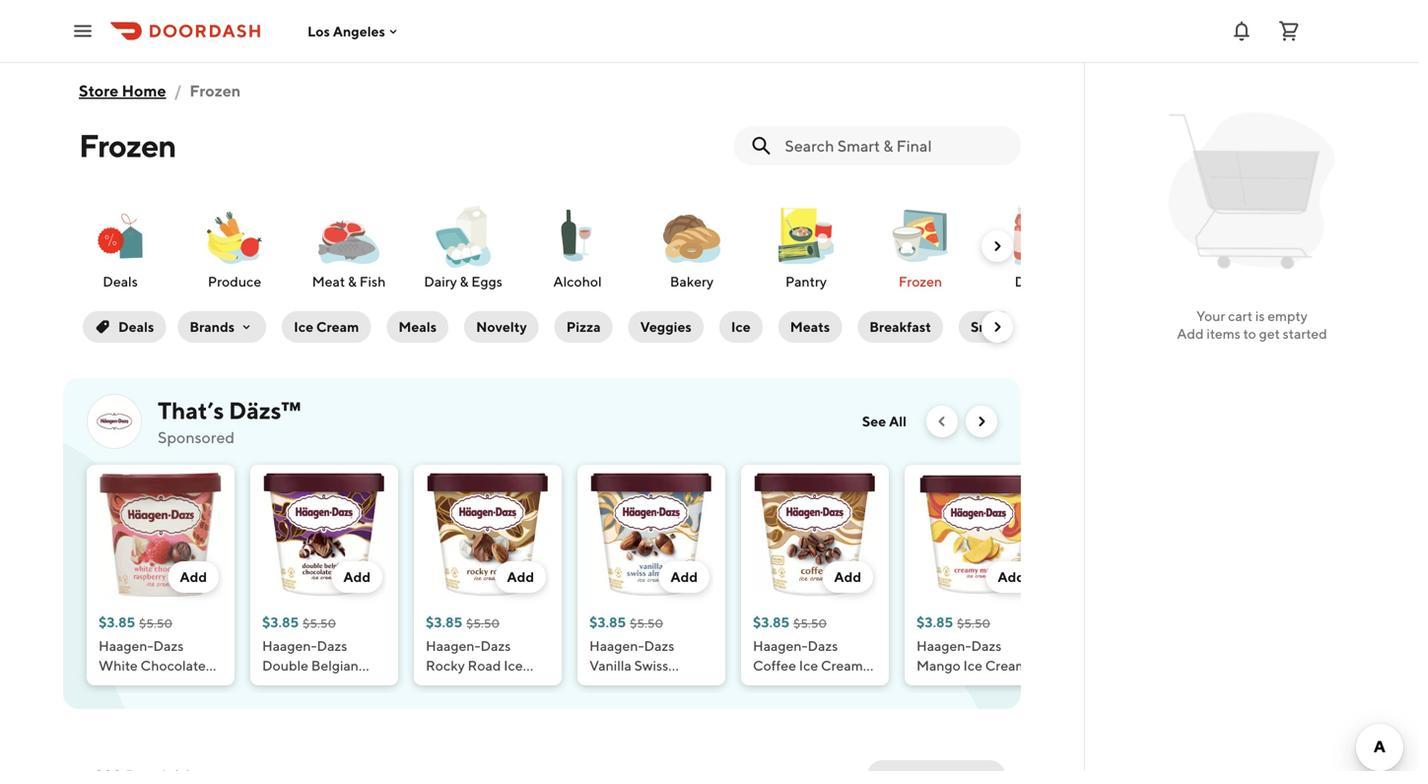 Task type: vqa. For each thing, say whether or not it's contained in the screenshot.
the right Because
no



Task type: locate. For each thing, give the bounding box(es) containing it.
haagen- inside '$3.85 $5.50 haagen-dazs double belgian chocolate chip ice cream (14 oz)'
[[262, 638, 317, 655]]

add button
[[168, 562, 219, 593], [168, 562, 219, 593], [332, 562, 383, 593], [332, 562, 383, 593], [495, 562, 546, 593], [495, 562, 546, 593], [659, 562, 710, 593], [659, 562, 710, 593], [823, 562, 873, 593], [823, 562, 873, 593], [986, 562, 1037, 593], [986, 562, 1037, 593]]

cream inside $3.85 $5.50 haagen-dazs mango ice cream (14 oz)
[[986, 658, 1028, 674]]

deals image
[[85, 201, 156, 272]]

oz) down truffle
[[187, 697, 206, 714]]

previous button of carousel image
[[935, 414, 950, 430]]

1 vertical spatial chocolate
[[262, 678, 328, 694]]

belgian
[[311, 658, 359, 674]]

cream down the rocky
[[426, 678, 468, 694]]

$3.85 inside $3.85 $5.50 haagen-dazs mango ice cream (14 oz)
[[917, 615, 953, 631]]

veggies
[[640, 319, 692, 335]]

& for apps
[[1019, 319, 1028, 335]]

see all link
[[851, 406, 919, 438]]

cream down swiss
[[664, 678, 706, 694]]

$3.85 inside '$3.85 $5.50 haagen-dazs double belgian chocolate chip ice cream (14 oz)'
[[262, 615, 299, 631]]

$5.50 up coffee
[[794, 617, 827, 631]]

3 $3.85 from the left
[[426, 615, 463, 631]]

5 $3.85 from the left
[[753, 615, 790, 631]]

cream inside "button"
[[316, 319, 359, 335]]

cart
[[1229, 308, 1253, 324]]

frozen down store home link
[[79, 127, 176, 164]]

cream inside '$3.85 $5.50 haagen-dazs vanilla swiss almond ice cream (14 oz)'
[[664, 678, 706, 694]]

$5.50 up swiss
[[630, 617, 664, 631]]

$5.50 inside $3.85 $5.50 haagen-dazs mango ice cream (14 oz)
[[957, 617, 991, 631]]

$5.50 for coffee
[[794, 617, 827, 631]]

(14 down almond
[[590, 697, 608, 714]]

$5.50 inside '$3.85 $5.50 haagen-dazs double belgian chocolate chip ice cream (14 oz)'
[[303, 617, 336, 631]]

& left eggs
[[460, 274, 469, 290]]

meats
[[790, 319, 830, 335]]

frozen down frozen image
[[899, 274, 943, 290]]

veggies link
[[625, 308, 708, 347]]

4 $5.50 from the left
[[630, 617, 664, 631]]

$3.85 inside $3.85 $5.50 haagen-dazs white chocolate raspberry truffle ice cream (14 oz)
[[99, 615, 135, 631]]

oz) inside the $3.85 $5.50 haagen-dazs coffee ice cream (14 oz)
[[774, 678, 794, 694]]

2 dazs from the left
[[317, 638, 347, 655]]

alcohol link
[[528, 201, 627, 292]]

2 haagen- from the left
[[262, 638, 317, 655]]

$3.85 inside the $3.85 $5.50 haagen-dazs coffee ice cream (14 oz)
[[753, 615, 790, 631]]

haagen- up the double at the bottom of the page
[[262, 638, 317, 655]]

add up the $3.85 $5.50 haagen-dazs rocky road ice cream (14 oz) at the bottom of the page
[[507, 569, 534, 586]]

pizza
[[567, 319, 601, 335]]

cream inside '$3.85 $5.50 haagen-dazs double belgian chocolate chip ice cream (14 oz)'
[[262, 697, 304, 714]]

haagen- up vanilla
[[590, 638, 644, 655]]

cream down the double at the bottom of the page
[[262, 697, 304, 714]]

dazs
[[153, 638, 184, 655], [317, 638, 347, 655], [481, 638, 511, 655], [644, 638, 675, 655], [808, 638, 838, 655], [972, 638, 1002, 655]]

3 $5.50 from the left
[[466, 617, 500, 631]]

$5.50 inside $3.85 $5.50 haagen-dazs white chocolate raspberry truffle ice cream (14 oz)
[[139, 617, 173, 631]]

haagen- for rocky
[[426, 638, 481, 655]]

ice down raspberry at the bottom left of the page
[[99, 697, 118, 714]]

mango
[[917, 658, 961, 674]]

$5.50 inside '$3.85 $5.50 haagen-dazs vanilla swiss almond ice cream (14 oz)'
[[630, 617, 664, 631]]

dazs inside $3.85 $5.50 haagen-dazs mango ice cream (14 oz)
[[972, 638, 1002, 655]]

$3.85 up vanilla
[[590, 615, 626, 631]]

snacks & apps
[[971, 319, 1064, 335]]

brands button
[[178, 312, 266, 343]]

$3.85 $5.50 haagen-dazs coffee ice cream (14 oz)
[[753, 615, 863, 694]]

haagen-
[[99, 638, 153, 655], [262, 638, 317, 655], [426, 638, 481, 655], [590, 638, 644, 655], [753, 638, 808, 655], [917, 638, 972, 655]]

3 dazs from the left
[[481, 638, 511, 655]]

4 dazs from the left
[[644, 638, 675, 655]]

breakfast link
[[854, 308, 947, 347]]

add up the $3.85 $5.50 haagen-dazs coffee ice cream (14 oz)
[[834, 569, 862, 586]]

frozen
[[190, 81, 241, 100], [79, 127, 176, 164], [899, 274, 943, 290]]

& left apps
[[1019, 319, 1028, 335]]

oz) down chip
[[328, 697, 348, 714]]

almond
[[590, 678, 640, 694]]

road
[[468, 658, 501, 674]]

los angeles
[[308, 23, 385, 39]]

haagen- up mango
[[917, 638, 972, 655]]

$3.85 up the double at the bottom of the page
[[262, 615, 299, 631]]

$3.85 $5.50 haagen-dazs mango ice cream (14 oz)
[[917, 615, 1028, 694]]

0 vertical spatial frozen
[[190, 81, 241, 100]]

haagen-dazs coffee ice cream (14 oz) image
[[753, 473, 877, 597]]

$3.85 up mango
[[917, 615, 953, 631]]

cream right coffee
[[821, 658, 863, 674]]

0 vertical spatial chocolate
[[141, 658, 206, 674]]

6 $3.85 from the left
[[917, 615, 953, 631]]

(14 down truffle
[[165, 697, 184, 714]]

ice inside '$3.85 $5.50 haagen-dazs vanilla swiss almond ice cream (14 oz)'
[[642, 678, 661, 694]]

oz) down almond
[[611, 697, 630, 714]]

3 haagen- from the left
[[426, 638, 481, 655]]

4 $3.85 from the left
[[590, 615, 626, 631]]

& inside "snacks & apps" button
[[1019, 319, 1028, 335]]

$5.50 inside the $3.85 $5.50 haagen-dazs rocky road ice cream (14 oz)
[[466, 617, 500, 631]]

dazs inside the $3.85 $5.50 haagen-dazs rocky road ice cream (14 oz)
[[481, 638, 511, 655]]

haagen- inside the $3.85 $5.50 haagen-dazs rocky road ice cream (14 oz)
[[426, 638, 481, 655]]

6 $5.50 from the left
[[957, 617, 991, 631]]

haagen- for vanilla
[[590, 638, 644, 655]]

1 vertical spatial deals
[[118, 319, 154, 335]]

alcohol
[[553, 274, 602, 290]]

& inside 'dairy & eggs' link
[[460, 274, 469, 290]]

empty retail cart image
[[1160, 99, 1345, 284]]

cream down meat
[[316, 319, 359, 335]]

add up $3.85 $5.50 haagen-dazs white chocolate raspberry truffle ice cream (14 oz) on the left
[[180, 569, 207, 586]]

chocolate
[[141, 658, 206, 674], [262, 678, 328, 694]]

(14 down belgian
[[307, 697, 326, 714]]

1 horizontal spatial chocolate
[[262, 678, 328, 694]]

add for haagen-dazs white chocolate raspberry truffle ice cream (14 oz)
[[180, 569, 207, 586]]

dazs inside '$3.85 $5.50 haagen-dazs double belgian chocolate chip ice cream (14 oz)'
[[317, 638, 347, 655]]

add for haagen-dazs rocky road ice cream (14 oz)
[[507, 569, 534, 586]]

haagen-dazs double belgian chocolate chip ice cream (14 oz) image
[[262, 473, 386, 597]]

$3.85 for haagen-dazs white chocolate raspberry truffle ice cream (14 oz)
[[99, 615, 135, 631]]

1 haagen- from the left
[[99, 638, 153, 655]]

drinks link
[[986, 201, 1084, 292]]

0 horizontal spatial &
[[348, 274, 357, 290]]

dazs inside $3.85 $5.50 haagen-dazs white chocolate raspberry truffle ice cream (14 oz)
[[153, 638, 184, 655]]

pantry image
[[771, 201, 842, 272]]

deals down deals 'image' at left
[[103, 274, 138, 290]]

ice right mango
[[964, 658, 983, 674]]

(14 down road
[[471, 678, 489, 694]]

produce
[[208, 274, 261, 290]]

add up '$3.85 $5.50 haagen-dazs vanilla swiss almond ice cream (14 oz)'
[[671, 569, 698, 586]]

dazs inside the $3.85 $5.50 haagen-dazs coffee ice cream (14 oz)
[[808, 638, 838, 655]]

& left the fish
[[348, 274, 357, 290]]

started
[[1283, 326, 1328, 342]]

novelty
[[476, 319, 527, 335]]

ice
[[294, 319, 314, 335], [731, 319, 751, 335], [504, 658, 523, 674], [799, 658, 818, 674], [964, 658, 983, 674], [363, 678, 383, 694], [642, 678, 661, 694], [99, 697, 118, 714]]

haagen- inside the $3.85 $5.50 haagen-dazs coffee ice cream (14 oz)
[[753, 638, 808, 655]]

oz) inside $3.85 $5.50 haagen-dazs mango ice cream (14 oz)
[[938, 678, 957, 694]]

to
[[1244, 326, 1257, 342]]

$3.85 for haagen-dazs coffee ice cream (14 oz)
[[753, 615, 790, 631]]

pizza link
[[551, 308, 617, 347]]

(14 down mango
[[917, 678, 935, 694]]

0 horizontal spatial frozen
[[79, 127, 176, 164]]

oz) down mango
[[938, 678, 957, 694]]

haagen- up white
[[99, 638, 153, 655]]

$3.85 inside the $3.85 $5.50 haagen-dazs rocky road ice cream (14 oz)
[[426, 615, 463, 631]]

$5.50 up road
[[466, 617, 500, 631]]

brands
[[190, 319, 235, 335]]

(14 inside the $3.85 $5.50 haagen-dazs coffee ice cream (14 oz)
[[753, 678, 772, 694]]

5 haagen- from the left
[[753, 638, 808, 655]]

ice right coffee
[[799, 658, 818, 674]]

oz) down road
[[492, 678, 511, 694]]

$5.50 inside the $3.85 $5.50 haagen-dazs coffee ice cream (14 oz)
[[794, 617, 827, 631]]

0 items, open order cart image
[[1278, 19, 1301, 43]]

cream right mango
[[986, 658, 1028, 674]]

ice right chip
[[363, 678, 383, 694]]

5 $5.50 from the left
[[794, 617, 827, 631]]

1 horizontal spatial frozen
[[190, 81, 241, 100]]

1 horizontal spatial &
[[460, 274, 469, 290]]

home
[[122, 81, 166, 100]]

ice down swiss
[[642, 678, 661, 694]]

add
[[1177, 326, 1204, 342], [180, 569, 207, 586], [343, 569, 371, 586], [507, 569, 534, 586], [671, 569, 698, 586], [834, 569, 862, 586], [998, 569, 1025, 586]]

oz) inside $3.85 $5.50 haagen-dazs white chocolate raspberry truffle ice cream (14 oz)
[[187, 697, 206, 714]]

(14
[[471, 678, 489, 694], [753, 678, 772, 694], [917, 678, 935, 694], [165, 697, 184, 714], [307, 697, 326, 714], [590, 697, 608, 714]]

chocolate down the double at the bottom of the page
[[262, 678, 328, 694]]

1 $3.85 from the left
[[99, 615, 135, 631]]

& for fish
[[348, 274, 357, 290]]

$3.85 $5.50 haagen-dazs vanilla swiss almond ice cream (14 oz)
[[590, 615, 706, 714]]

haagen-dazs white chocolate raspberry truffle ice cream (14 oz) image
[[99, 473, 223, 597]]

(14 down coffee
[[753, 678, 772, 694]]

novelty button
[[464, 312, 539, 343]]

haagen- up the rocky
[[426, 638, 481, 655]]

(14 inside '$3.85 $5.50 haagen-dazs double belgian chocolate chip ice cream (14 oz)'
[[307, 697, 326, 714]]

haagen- for mango
[[917, 638, 972, 655]]

deals left brands
[[118, 319, 154, 335]]

fish
[[360, 274, 386, 290]]

meats button
[[779, 312, 842, 343]]

oz) down coffee
[[774, 678, 794, 694]]

haagen- inside '$3.85 $5.50 haagen-dazs vanilla swiss almond ice cream (14 oz)'
[[590, 638, 644, 655]]

$3.85 $5.50 haagen-dazs double belgian chocolate chip ice cream (14 oz)
[[262, 615, 383, 714]]

$3.85 up white
[[99, 615, 135, 631]]

5 dazs from the left
[[808, 638, 838, 655]]

6 dazs from the left
[[972, 638, 1002, 655]]

2 $5.50 from the left
[[303, 617, 336, 631]]

frozen right /
[[190, 81, 241, 100]]

2 horizontal spatial &
[[1019, 319, 1028, 335]]

haagen- inside $3.85 $5.50 haagen-dazs mango ice cream (14 oz)
[[917, 638, 972, 655]]

4 haagen- from the left
[[590, 638, 644, 655]]

frozen link
[[871, 201, 970, 292]]

haagen- inside $3.85 $5.50 haagen-dazs white chocolate raspberry truffle ice cream (14 oz)
[[99, 638, 153, 655]]

meats link
[[775, 308, 846, 347]]

$5.50 up belgian
[[303, 617, 336, 631]]

novelty link
[[461, 308, 543, 347]]

$5.50 for double
[[303, 617, 336, 631]]

& for eggs
[[460, 274, 469, 290]]

1 dazs from the left
[[153, 638, 184, 655]]

$3.85 up the rocky
[[426, 615, 463, 631]]

$5.50 up mango
[[957, 617, 991, 631]]

$5.50
[[139, 617, 173, 631], [303, 617, 336, 631], [466, 617, 500, 631], [630, 617, 664, 631], [794, 617, 827, 631], [957, 617, 991, 631]]

eggs
[[472, 274, 503, 290]]

$5.50 up raspberry at the bottom left of the page
[[139, 617, 173, 631]]

produce link
[[185, 201, 284, 292]]

2 horizontal spatial frozen
[[899, 274, 943, 290]]

bakery
[[670, 274, 714, 290]]

dazs for mango
[[972, 638, 1002, 655]]

haagen- up coffee
[[753, 638, 808, 655]]

ice inside ice button
[[731, 319, 751, 335]]

chocolate inside $3.85 $5.50 haagen-dazs white chocolate raspberry truffle ice cream (14 oz)
[[141, 658, 206, 674]]

2 $3.85 from the left
[[262, 615, 299, 631]]

cream down raspberry at the bottom left of the page
[[121, 697, 163, 714]]

add down your
[[1177, 326, 1204, 342]]

meat
[[312, 274, 345, 290]]

$3.85 inside '$3.85 $5.50 haagen-dazs vanilla swiss almond ice cream (14 oz)'
[[590, 615, 626, 631]]

ice right road
[[504, 658, 523, 674]]

1 $5.50 from the left
[[139, 617, 173, 631]]

6 haagen- from the left
[[917, 638, 972, 655]]

$3.85
[[99, 615, 135, 631], [262, 615, 299, 631], [426, 615, 463, 631], [590, 615, 626, 631], [753, 615, 790, 631], [917, 615, 953, 631]]

dairy & eggs image
[[428, 201, 499, 272]]

add up $3.85 $5.50 haagen-dazs mango ice cream (14 oz)
[[998, 569, 1025, 586]]

& inside meat & fish link
[[348, 274, 357, 290]]

vanilla
[[590, 658, 632, 674]]

chocolate up truffle
[[141, 658, 206, 674]]

dazs inside '$3.85 $5.50 haagen-dazs vanilla swiss almond ice cream (14 oz)'
[[644, 638, 675, 655]]

oz) inside '$3.85 $5.50 haagen-dazs double belgian chocolate chip ice cream (14 oz)'
[[328, 697, 348, 714]]

oz)
[[492, 678, 511, 694], [774, 678, 794, 694], [938, 678, 957, 694], [187, 697, 206, 714], [328, 697, 348, 714], [611, 697, 630, 714]]

haagen-dazs rocky road ice cream (14 oz) image
[[426, 473, 550, 597]]

alcohol image
[[542, 201, 613, 271]]

ice down meat
[[294, 319, 314, 335]]

deals
[[103, 274, 138, 290], [118, 319, 154, 335]]

get
[[1260, 326, 1281, 342]]

haagen-dazs mango ice cream (14 oz) image
[[917, 473, 1041, 597]]

next image
[[990, 239, 1006, 254]]

/
[[174, 81, 182, 100]]

deals button
[[79, 308, 170, 347], [83, 312, 166, 343]]

ice inside "ice cream" "button"
[[294, 319, 314, 335]]

ice left meats
[[731, 319, 751, 335]]

raspberry
[[99, 678, 163, 694]]

$5.50 for vanilla
[[630, 617, 664, 631]]

$3.85 up coffee
[[753, 615, 790, 631]]

0 horizontal spatial chocolate
[[141, 658, 206, 674]]

your cart is empty add items to get started
[[1177, 308, 1328, 342]]

sponsored
[[158, 428, 235, 447]]

ice link
[[716, 308, 767, 347]]

add up belgian
[[343, 569, 371, 586]]

cream
[[316, 319, 359, 335], [821, 658, 863, 674], [986, 658, 1028, 674], [426, 678, 468, 694], [664, 678, 706, 694], [121, 697, 163, 714], [262, 697, 304, 714]]



Task type: describe. For each thing, give the bounding box(es) containing it.
truffle
[[165, 678, 206, 694]]

cream inside the $3.85 $5.50 haagen-dazs rocky road ice cream (14 oz)
[[426, 678, 468, 694]]

ice cream
[[294, 319, 359, 335]]

meals link
[[383, 308, 453, 347]]

$5.50 for white
[[139, 617, 173, 631]]

ice inside the $3.85 $5.50 haagen-dazs coffee ice cream (14 oz)
[[799, 658, 818, 674]]

notification bell image
[[1230, 19, 1254, 43]]

0 vertical spatial deals
[[103, 274, 138, 290]]

bakery image
[[657, 201, 728, 272]]

2 vertical spatial frozen
[[899, 274, 943, 290]]

swiss
[[635, 658, 669, 674]]

(14 inside the $3.85 $5.50 haagen-dazs rocky road ice cream (14 oz)
[[471, 678, 489, 694]]

that's däzs™ sponsored
[[158, 397, 301, 447]]

all
[[889, 414, 907, 430]]

dazs for rocky
[[481, 638, 511, 655]]

1 vertical spatial frozen
[[79, 127, 176, 164]]

oz) inside the $3.85 $5.50 haagen-dazs rocky road ice cream (14 oz)
[[492, 678, 511, 694]]

(14 inside $3.85 $5.50 haagen-dazs mango ice cream (14 oz)
[[917, 678, 935, 694]]

drinks image
[[1000, 201, 1071, 272]]

meat & fish link
[[300, 201, 398, 292]]

$3.85 for haagen-dazs mango ice cream (14 oz)
[[917, 615, 953, 631]]

meat & fish image
[[314, 201, 384, 272]]

dairy
[[424, 274, 457, 290]]

Search Smart & Final search field
[[785, 135, 1006, 157]]

drinks
[[1015, 274, 1055, 290]]

open menu image
[[71, 19, 95, 43]]

produce image
[[199, 201, 270, 272]]

store
[[79, 81, 119, 100]]

ice button
[[719, 312, 763, 343]]

double
[[262, 658, 309, 674]]

cream inside the $3.85 $5.50 haagen-dazs coffee ice cream (14 oz)
[[821, 658, 863, 674]]

$5.50 for rocky
[[466, 617, 500, 631]]

los
[[308, 23, 330, 39]]

$3.85 $5.50 haagen-dazs rocky road ice cream (14 oz)
[[426, 615, 523, 694]]

items
[[1207, 326, 1241, 342]]

dazs for double
[[317, 638, 347, 655]]

snacks
[[971, 319, 1016, 335]]

add for haagen-dazs double belgian chocolate chip ice cream (14 oz)
[[343, 569, 371, 586]]

ice inside $3.85 $5.50 haagen-dazs white chocolate raspberry truffle ice cream (14 oz)
[[99, 697, 118, 714]]

pizza button
[[555, 312, 613, 343]]

dairy & eggs
[[424, 274, 503, 290]]

$3.85 for haagen-dazs double belgian chocolate chip ice cream (14 oz)
[[262, 615, 299, 631]]

oz) inside '$3.85 $5.50 haagen-dazs vanilla swiss almond ice cream (14 oz)'
[[611, 697, 630, 714]]

pantry
[[786, 274, 827, 290]]

(14 inside $3.85 $5.50 haagen-dazs white chocolate raspberry truffle ice cream (14 oz)
[[165, 697, 184, 714]]

veggies button
[[629, 312, 704, 343]]

dazs for white
[[153, 638, 184, 655]]

is
[[1256, 308, 1265, 324]]

dairy & eggs link
[[414, 201, 513, 292]]

see all
[[862, 414, 907, 430]]

snacks & apps link
[[955, 308, 1080, 347]]

$5.50 for mango
[[957, 617, 991, 631]]

empty
[[1268, 308, 1308, 324]]

pantry link
[[757, 201, 856, 292]]

add for haagen-dazs mango ice cream (14 oz)
[[998, 569, 1025, 586]]

next image
[[990, 319, 1006, 335]]

that's
[[158, 397, 224, 425]]

add for haagen-dazs vanilla swiss almond ice cream (14 oz)
[[671, 569, 698, 586]]

frozen image
[[885, 201, 956, 272]]

los angeles button
[[308, 23, 401, 39]]

add for haagen-dazs coffee ice cream (14 oz)
[[834, 569, 862, 586]]

meals button
[[387, 312, 449, 343]]

haagen- for coffee
[[753, 638, 808, 655]]

meals
[[399, 319, 437, 335]]

next button of carousel image
[[974, 414, 990, 430]]

snacks & apps button
[[959, 312, 1076, 343]]

breakfast button
[[858, 312, 943, 343]]

ice inside the $3.85 $5.50 haagen-dazs rocky road ice cream (14 oz)
[[504, 658, 523, 674]]

deals link
[[71, 201, 170, 292]]

chip
[[330, 678, 361, 694]]

see
[[862, 414, 886, 430]]

ice cream link
[[278, 308, 375, 347]]

$3.85 for haagen-dazs vanilla swiss almond ice cream (14 oz)
[[590, 615, 626, 631]]

store home link
[[79, 71, 166, 110]]

rocky
[[426, 658, 465, 674]]

dazs for coffee
[[808, 638, 838, 655]]

haagen- for double
[[262, 638, 317, 655]]

coffee
[[753, 658, 797, 674]]

haagen-dazs vanilla swiss almond ice cream (14 oz) image
[[590, 473, 714, 597]]

apps
[[1031, 319, 1064, 335]]

your
[[1197, 308, 1226, 324]]

breakfast
[[870, 319, 932, 335]]

ice cream button
[[282, 312, 371, 343]]

$3.85 $5.50 haagen-dazs white chocolate raspberry truffle ice cream (14 oz)
[[99, 615, 206, 714]]

ice inside $3.85 $5.50 haagen-dazs mango ice cream (14 oz)
[[964, 658, 983, 674]]

ice inside '$3.85 $5.50 haagen-dazs double belgian chocolate chip ice cream (14 oz)'
[[363, 678, 383, 694]]

white
[[99, 658, 138, 674]]

add inside your cart is empty add items to get started
[[1177, 326, 1204, 342]]

dazs for vanilla
[[644, 638, 675, 655]]

angeles
[[333, 23, 385, 39]]

$3.85 for haagen-dazs rocky road ice cream (14 oz)
[[426, 615, 463, 631]]

chocolate inside '$3.85 $5.50 haagen-dazs double belgian chocolate chip ice cream (14 oz)'
[[262, 678, 328, 694]]

(14 inside '$3.85 $5.50 haagen-dazs vanilla swiss almond ice cream (14 oz)'
[[590, 697, 608, 714]]

store home / frozen
[[79, 81, 241, 100]]

bakery link
[[643, 201, 741, 292]]

meat & fish
[[312, 274, 386, 290]]

cream inside $3.85 $5.50 haagen-dazs white chocolate raspberry truffle ice cream (14 oz)
[[121, 697, 163, 714]]

haagen- for white
[[99, 638, 153, 655]]

däzs™
[[229, 397, 301, 425]]



